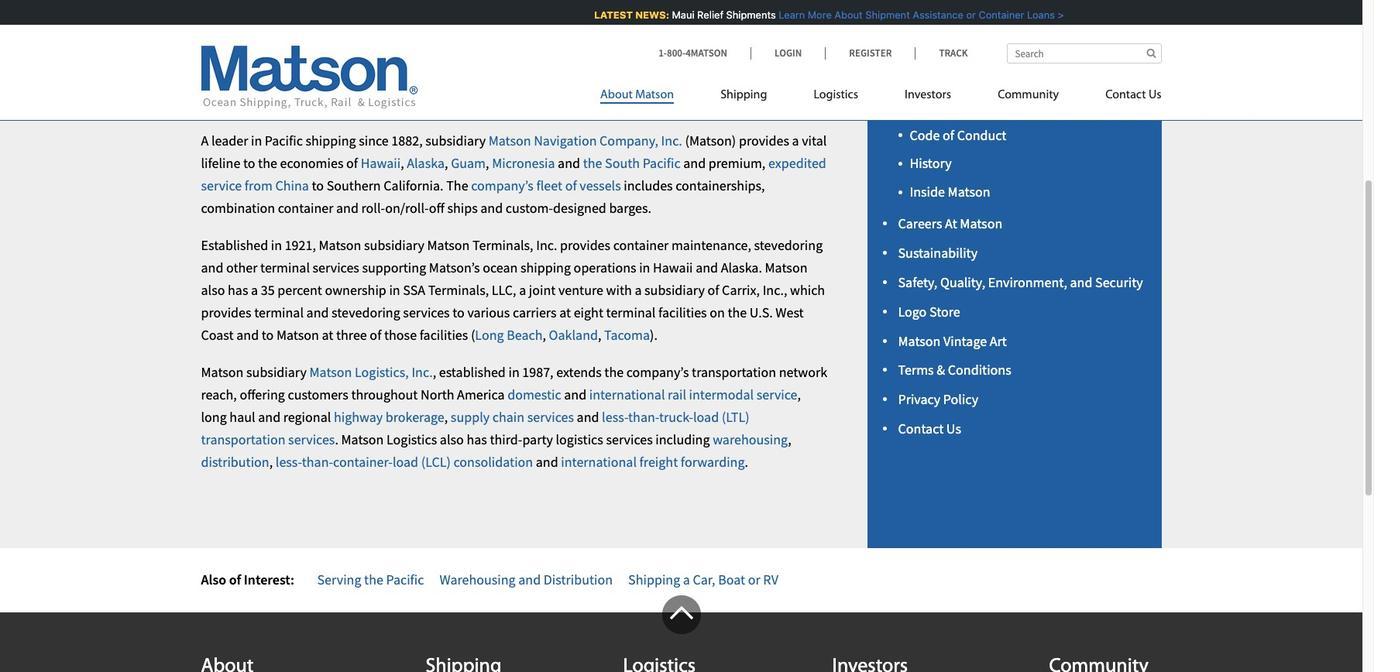 Task type: describe. For each thing, give the bounding box(es) containing it.
and left 'other'
[[201, 259, 223, 277]]

contact us inside top menu navigation
[[1106, 89, 1162, 101]]

service inside expedited service from china
[[201, 177, 242, 194]]

transportation inside less-than-truck-load (ltl) transportation services
[[201, 431, 286, 448]]

in right leader
[[251, 132, 262, 150]]

truck-
[[659, 408, 693, 426]]

hawaii inside established in 1921, matson subsidiary matson terminals, inc. provides container maintenance, stevedoring and other terminal services supporting matson's ocean shipping operations in hawaii and alaska. matson also has a 35 percent ownership in ssa terminals, llc, a joint venture with a subsidiary of carrix, inc., which provides terminal and stevedoring services to various carriers at eight terminal facilities on the u.s. west coast and to matson at three of those facilities (
[[653, 259, 693, 277]]

customers
[[288, 386, 349, 404]]

oakland
[[549, 326, 598, 344]]

percent
[[278, 281, 322, 299]]

logo store link
[[898, 303, 961, 321]]

1 vertical spatial company
[[272, 94, 326, 112]]

a left car,
[[683, 571, 690, 589]]

about down learn more about shipment assistance or container loans > link
[[883, 21, 927, 43]]

container
[[977, 9, 1023, 21]]

and down navigation
[[558, 154, 580, 172]]

1 vertical spatial the
[[446, 177, 468, 194]]

1 vertical spatial provides
[[560, 237, 611, 254]]

1 vertical spatial terminals,
[[428, 281, 489, 299]]

history link
[[910, 154, 952, 172]]

warehousing and distribution
[[440, 571, 613, 589]]

subsidiary up ).
[[645, 281, 705, 299]]

highway brokerage link
[[334, 408, 445, 426]]

0 horizontal spatial is
[[274, 72, 283, 90]]

Search search field
[[1007, 43, 1162, 64]]

and down maintenance,
[[696, 259, 718, 277]]

services inside the . matson logistics also has third-party logistics services including warehousing , distribution , less-than-container-load (lcl) consolidation and international freight forwarding .
[[606, 431, 653, 448]]

the right serving
[[364, 571, 383, 589]]

a right llc,
[[519, 281, 526, 299]]

north
[[421, 386, 454, 404]]

and right coast
[[236, 326, 259, 344]]

0 horizontal spatial or
[[748, 571, 761, 589]]

a inside matson, inc. is a u.s. owned and operated transportation services company headquartered in honolulu, hawaii. the company is listed on the nyse under the
[[286, 72, 293, 90]]

inc. inside matson, inc. is a u.s. owned and operated transportation services company headquartered in honolulu, hawaii. the company is listed on the nyse under the
[[250, 72, 271, 90]]

1-800-4matson
[[659, 46, 728, 60]]

services up ownership
[[313, 259, 359, 277]]

forwarding
[[681, 453, 745, 471]]

u.s. inside matson, inc. is a u.s. owned and operated transportation services company headquartered in honolulu, hawaii. the company is listed on the nyse under the
[[296, 72, 319, 90]]

long
[[475, 326, 504, 344]]

highway brokerage , supply chain services and
[[334, 408, 602, 426]]

0 horizontal spatial facilities
[[420, 326, 468, 344]]

container inside established in 1921, matson subsidiary matson terminals, inc. provides container maintenance, stevedoring and other terminal services supporting matson's ocean shipping operations in hawaii and alaska. matson also has a 35 percent ownership in ssa terminals, llc, a joint venture with a subsidiary of carrix, inc., which provides terminal and stevedoring services to various carriers at eight terminal facilities on the u.s. west coast and to matson at three of those facilities (
[[613, 237, 669, 254]]

0 horizontal spatial about matson
[[201, 16, 409, 63]]

1 horizontal spatial facilities
[[659, 304, 707, 321]]

matson subsidiary matson logistics, inc.
[[201, 364, 433, 382]]

serving the pacific link
[[317, 571, 424, 589]]

consolidation
[[454, 453, 533, 471]]

three
[[336, 326, 367, 344]]

and left security
[[1070, 274, 1093, 291]]

, inside , established in 1987, extends the company's transportation network reach, offering customers throughout north america
[[433, 364, 436, 382]]

privacy
[[898, 391, 941, 408]]

matson vintage art
[[898, 332, 1007, 350]]

0 vertical spatial company's
[[471, 177, 534, 194]]

0 vertical spatial shipping
[[306, 132, 356, 150]]

established in 1921, matson subsidiary matson terminals, inc. provides container maintenance, stevedoring and other terminal services supporting matson's ocean shipping operations in hawaii and alaska. matson also has a 35 percent ownership in ssa terminals, llc, a joint venture with a subsidiary of carrix, inc., which provides terminal and stevedoring services to various carriers at eight terminal facilities on the u.s. west coast and to matson at three of those facilities (
[[201, 237, 825, 344]]

(
[[471, 326, 475, 344]]

ticker symbol "matx."
[[508, 94, 634, 112]]

in inside , established in 1987, extends the company's transportation network reach, offering customers throughout north america
[[509, 364, 520, 382]]

subsidiary up supporting
[[364, 237, 425, 254]]

a
[[201, 132, 209, 150]]

from
[[245, 177, 273, 194]]

).
[[650, 326, 658, 344]]

fleet
[[537, 177, 563, 194]]

800-
[[667, 46, 686, 60]]

also inside the . matson logistics also has third-party logistics services including warehousing , distribution , less-than-container-load (lcl) consolidation and international freight forwarding .
[[440, 431, 464, 448]]

0 vertical spatial company
[[582, 72, 636, 90]]

and inside , long haul and regional
[[258, 408, 281, 426]]

contact inside top menu navigation
[[1106, 89, 1146, 101]]

south
[[605, 154, 640, 172]]

and up logistics
[[577, 408, 599, 426]]

privacy policy link
[[898, 391, 979, 408]]

the down matson navigation company, inc. 'link'
[[583, 154, 602, 172]]

of right fleet
[[565, 177, 577, 194]]

>
[[1056, 9, 1062, 21]]

vessels
[[580, 177, 621, 194]]

the inside , established in 1987, extends the company's transportation network reach, offering customers throughout north america
[[605, 364, 624, 382]]

matson up inc.,
[[765, 259, 808, 277]]

and down percent
[[307, 304, 329, 321]]

about matson links section
[[848, 0, 1181, 548]]

0 vertical spatial stevedoring
[[754, 237, 823, 254]]

shipping link
[[697, 81, 791, 113]]

off
[[429, 199, 445, 217]]

matson down "track"
[[936, 72, 979, 89]]

us inside about matson links section
[[947, 420, 961, 438]]

terminal up percent
[[260, 259, 310, 277]]

1-
[[659, 46, 667, 60]]

about matson inside section
[[898, 72, 979, 89]]

those
[[384, 326, 417, 344]]

services down ssa
[[403, 304, 450, 321]]

search image
[[1147, 48, 1156, 58]]

and inside the . matson logistics also has third-party logistics services including warehousing , distribution , less-than-container-load (lcl) consolidation and international freight forwarding .
[[536, 453, 558, 471]]

warehousing link
[[713, 431, 788, 448]]

company,
[[600, 132, 659, 150]]

matson inside the . matson logistics also has third-party logistics services including warehousing , distribution , less-than-container-load (lcl) consolidation and international freight forwarding .
[[341, 431, 384, 448]]

less- inside the . matson logistics also has third-party logistics services including warehousing , distribution , less-than-container-load (lcl) consolidation and international freight forwarding .
[[276, 453, 302, 471]]

values
[[1023, 97, 1061, 115]]

and left distribution
[[519, 571, 541, 589]]

shipping inside established in 1921, matson subsidiary matson terminals, inc. provides container maintenance, stevedoring and other terminal services supporting matson's ocean shipping operations in hawaii and alaska. matson also has a 35 percent ownership in ssa terminals, llc, a joint venture with a subsidiary of carrix, inc., which provides terminal and stevedoring services to various carriers at eight terminal facilities on the u.s. west coast and to matson at three of those facilities (
[[521, 259, 571, 277]]

services inside matson, inc. is a u.s. owned and operated transportation services company headquartered in honolulu, hawaii. the company is listed on the nyse under the
[[532, 72, 579, 90]]

of right also
[[229, 571, 241, 589]]

subsidiary up the offering
[[246, 364, 307, 382]]

guam
[[451, 154, 486, 172]]

about matson links
[[883, 21, 1026, 43]]

security
[[1096, 274, 1143, 291]]

0 vertical spatial at
[[560, 304, 571, 321]]

alaska
[[407, 154, 445, 172]]

leader
[[211, 132, 248, 150]]

distribution
[[544, 571, 613, 589]]

about up matson,
[[201, 16, 292, 63]]

1921,
[[285, 237, 316, 254]]

honolulu,
[[742, 72, 800, 90]]

careers at matson
[[898, 215, 1003, 233]]

transportation inside , established in 1987, extends the company's transportation network reach, offering customers throughout north america
[[692, 364, 776, 382]]

matson up terms
[[898, 332, 941, 350]]

than- inside less-than-truck-load (ltl) transportation services
[[628, 408, 659, 426]]

0 horizontal spatial contact us link
[[898, 420, 961, 438]]

also inside established in 1921, matson subsidiary matson terminals, inc. provides container maintenance, stevedoring and other terminal services supporting matson's ocean shipping operations in hawaii and alaska. matson also has a 35 percent ownership in ssa terminals, llc, a joint venture with a subsidiary of carrix, inc., which provides terminal and stevedoring services to various carriers at eight terminal facilities on the u.s. west coast and to matson at three of those facilities (
[[201, 281, 225, 299]]

vision
[[960, 97, 995, 115]]

load inside the . matson logistics also has third-party logistics services including warehousing , distribution , less-than-container-load (lcl) consolidation and international freight forwarding .
[[393, 453, 418, 471]]

to down 35
[[262, 326, 274, 344]]

0 horizontal spatial about matson link
[[600, 81, 697, 113]]

the left ticker
[[486, 94, 505, 112]]

to left various
[[453, 304, 465, 321]]

of left carrix, on the right of the page
[[708, 281, 719, 299]]

about up mission,
[[898, 72, 934, 89]]

logistics inside top menu navigation
[[814, 89, 858, 101]]

and right ships
[[481, 199, 503, 217]]

in left ssa
[[389, 281, 400, 299]]

a left 35
[[251, 281, 258, 299]]

ocean
[[483, 259, 518, 277]]

(matson)
[[685, 132, 736, 150]]

safety,
[[898, 274, 938, 291]]

1882,
[[392, 132, 423, 150]]

ships
[[447, 199, 478, 217]]

barges.
[[609, 199, 652, 217]]

logistics
[[556, 431, 603, 448]]

conditions
[[948, 361, 1012, 379]]

reach,
[[201, 386, 237, 404]]

international inside the . matson logistics also has third-party logistics services including warehousing , distribution , less-than-container-load (lcl) consolidation and international freight forwarding .
[[561, 453, 637, 471]]

blue matson logo with ocean, shipping, truck, rail and logistics written beneath it. image
[[201, 46, 418, 109]]

carriers
[[513, 304, 557, 321]]

backtop image
[[662, 596, 701, 634]]

southern
[[327, 177, 381, 194]]

headquartered
[[638, 72, 725, 90]]

also of interest:
[[201, 571, 294, 589]]

(lcl)
[[421, 453, 451, 471]]

supply
[[451, 408, 490, 426]]

less-than-truck-load (ltl) transportation services
[[201, 408, 750, 448]]

of right three
[[370, 326, 382, 344]]

boat
[[718, 571, 745, 589]]

coast
[[201, 326, 234, 344]]

0 vertical spatial hawaii
[[361, 154, 401, 172]]

vital
[[802, 132, 827, 150]]

0 vertical spatial international
[[589, 386, 665, 404]]

1 vertical spatial at
[[322, 326, 333, 344]]

and right vision
[[998, 97, 1020, 115]]

party
[[523, 431, 553, 448]]

0 horizontal spatial pacific
[[265, 132, 303, 150]]

subsidiary up guam link on the left top of page
[[426, 132, 486, 150]]

in right operations
[[639, 259, 650, 277]]

navigation
[[534, 132, 597, 150]]

of inside (matson) provides a vital lifeline to the economies of
[[346, 154, 358, 172]]

alaska link
[[407, 154, 445, 172]]

history
[[910, 154, 952, 172]]

including
[[656, 431, 710, 448]]

on inside matson, inc. is a u.s. owned and operated transportation services company headquartered in honolulu, hawaii. the company is listed on the nyse under the
[[375, 94, 390, 112]]

careers at matson link
[[898, 215, 1003, 233]]

established
[[201, 237, 268, 254]]

(matson) provides a vital lifeline to the economies of
[[201, 132, 827, 172]]

about matson inside top menu navigation
[[600, 89, 674, 101]]

terms
[[898, 361, 934, 379]]

1 horizontal spatial .
[[745, 453, 748, 471]]

offering
[[240, 386, 285, 404]]

0 vertical spatial .
[[335, 431, 338, 448]]

interest:
[[244, 571, 294, 589]]

inc. up the north
[[412, 364, 433, 382]]

company's fleet of vessels link
[[471, 177, 621, 194]]

to down economies
[[312, 177, 324, 194]]

matson up matson's
[[427, 237, 470, 254]]

more
[[806, 9, 830, 21]]

privacy policy
[[898, 391, 979, 408]]

includes
[[624, 177, 673, 194]]

0 vertical spatial contact us link
[[1083, 81, 1162, 113]]

shipping for shipping a car, boat or rv
[[628, 571, 680, 589]]



Task type: locate. For each thing, give the bounding box(es) containing it.
contact us link
[[1083, 81, 1162, 113], [898, 420, 961, 438]]

0 horizontal spatial also
[[201, 281, 225, 299]]

register link
[[825, 46, 915, 60]]

intermodal
[[689, 386, 754, 404]]

matson up the matson subsidiary matson logistics, inc.
[[277, 326, 319, 344]]

1 vertical spatial is
[[329, 94, 338, 112]]

shipping inside top menu navigation
[[721, 89, 767, 101]]

services down regional
[[288, 431, 335, 448]]

load
[[693, 408, 719, 426], [393, 453, 418, 471]]

transportation down haul
[[201, 431, 286, 448]]

1 horizontal spatial has
[[467, 431, 487, 448]]

0 horizontal spatial has
[[228, 281, 248, 299]]

matson up container-
[[341, 431, 384, 448]]

has down supply
[[467, 431, 487, 448]]

warehousing and distribution link
[[440, 571, 613, 589]]

1987,
[[522, 364, 554, 382]]

company up "matx."
[[582, 72, 636, 90]]

matson, inc. is a u.s. owned and operated transportation services company headquartered in honolulu, hawaii. the company is listed on the nyse under the
[[201, 72, 800, 112]]

beach
[[507, 326, 543, 344]]

expedited service from china
[[201, 154, 827, 194]]

track
[[939, 46, 968, 60]]

1 horizontal spatial company's
[[627, 364, 689, 382]]

has inside established in 1921, matson subsidiary matson terminals, inc. provides container maintenance, stevedoring and other terminal services supporting matson's ocean shipping operations in hawaii and alaska. matson also has a 35 percent ownership in ssa terminals, llc, a joint venture with a subsidiary of carrix, inc., which provides terminal and stevedoring services to various carriers at eight terminal facilities on the u.s. west coast and to matson at three of those facilities (
[[228, 281, 248, 299]]

about matson link up mission,
[[898, 72, 979, 89]]

logistics inside the . matson logistics also has third-party logistics services including warehousing , distribution , less-than-container-load (lcl) consolidation and international freight forwarding .
[[387, 431, 437, 448]]

u.s. down inc.,
[[750, 304, 773, 321]]

1 horizontal spatial contact us
[[1106, 89, 1162, 101]]

0 vertical spatial terminals,
[[473, 237, 534, 254]]

services
[[532, 72, 579, 90], [313, 259, 359, 277], [403, 304, 450, 321], [527, 408, 574, 426], [288, 431, 335, 448], [606, 431, 653, 448]]

&
[[937, 361, 945, 379]]

1 horizontal spatial pacific
[[386, 571, 424, 589]]

0 vertical spatial on
[[375, 94, 390, 112]]

serving the pacific
[[317, 571, 424, 589]]

0 vertical spatial than-
[[628, 408, 659, 426]]

0 horizontal spatial load
[[393, 453, 418, 471]]

environment,
[[988, 274, 1068, 291]]

1 horizontal spatial shipping
[[721, 89, 767, 101]]

symbol
[[543, 94, 586, 112]]

domestic and international rail intermodal service
[[508, 386, 798, 404]]

less-than-truck-load (ltl) transportation services link
[[201, 408, 750, 448]]

1 vertical spatial less-
[[276, 453, 302, 471]]

terminals, up ocean
[[473, 237, 534, 254]]

extends
[[556, 364, 602, 382]]

1 vertical spatial stevedoring
[[332, 304, 400, 321]]

contact us inside about matson links section
[[898, 420, 961, 438]]

1 horizontal spatial about matson
[[600, 89, 674, 101]]

domestic link
[[508, 386, 561, 404]]

terminal down 35
[[254, 304, 304, 321]]

1 vertical spatial also
[[440, 431, 464, 448]]

1 horizontal spatial container
[[613, 237, 669, 254]]

company
[[582, 72, 636, 90], [272, 94, 326, 112]]

and down the offering
[[258, 408, 281, 426]]

news:
[[634, 9, 668, 21]]

matson up customers at the left
[[310, 364, 352, 382]]

contact inside about matson links section
[[898, 420, 944, 438]]

and inside matson, inc. is a u.s. owned and operated transportation services company headquartered in honolulu, hawaii. the company is listed on the nyse under the
[[364, 72, 387, 90]]

the up from
[[258, 154, 277, 172]]

matson up micronesia
[[489, 132, 531, 150]]

nyse
[[415, 94, 445, 112]]

micronesia link
[[492, 154, 555, 172]]

ownership
[[325, 281, 386, 299]]

code of conduct
[[910, 126, 1007, 144]]

service
[[201, 177, 242, 194], [757, 386, 798, 404]]

and down southern
[[336, 199, 359, 217]]

1 vertical spatial us
[[947, 420, 961, 438]]

transportation
[[445, 72, 529, 90], [692, 364, 776, 382], [201, 431, 286, 448]]

0 horizontal spatial than-
[[302, 453, 333, 471]]

about matson link down '1-'
[[600, 81, 697, 113]]

company's up domestic and international rail intermodal service
[[627, 364, 689, 382]]

or left rv
[[748, 571, 761, 589]]

1 horizontal spatial contact us link
[[1083, 81, 1162, 113]]

footer
[[0, 596, 1363, 673]]

about matson up company, at top
[[600, 89, 674, 101]]

contact us down "privacy policy" link
[[898, 420, 961, 438]]

matson up "track"
[[930, 21, 984, 43]]

0 horizontal spatial shipping
[[628, 571, 680, 589]]

1 horizontal spatial us
[[1149, 89, 1162, 101]]

1 horizontal spatial less-
[[602, 408, 628, 426]]

tacoma link
[[604, 326, 650, 344]]

2 vertical spatial provides
[[201, 304, 251, 321]]

us down search icon
[[1149, 89, 1162, 101]]

code
[[910, 126, 940, 144]]

pacific up includes
[[643, 154, 681, 172]]

in left the "1921,"
[[271, 237, 282, 254]]

matson up reach,
[[201, 364, 244, 382]]

contact us link down "privacy policy" link
[[898, 420, 961, 438]]

services inside less-than-truck-load (ltl) transportation services
[[288, 431, 335, 448]]

1 vertical spatial or
[[748, 571, 761, 589]]

1 vertical spatial logistics
[[387, 431, 437, 448]]

0 horizontal spatial hawaii
[[361, 154, 401, 172]]

terms & conditions
[[898, 361, 1012, 379]]

matson,
[[201, 72, 247, 90]]

us inside top menu navigation
[[1149, 89, 1162, 101]]

1 vertical spatial .
[[745, 453, 748, 471]]

1 horizontal spatial about matson link
[[898, 72, 979, 89]]

0 horizontal spatial container
[[278, 199, 334, 217]]

0 horizontal spatial on
[[375, 94, 390, 112]]

services up the party
[[527, 408, 574, 426]]

services up symbol
[[532, 72, 579, 90]]

matson right at
[[960, 215, 1003, 233]]

1 vertical spatial on
[[710, 304, 725, 321]]

the inside (matson) provides a vital lifeline to the economies of
[[258, 154, 277, 172]]

has inside the . matson logistics also has third-party logistics services including warehousing , distribution , less-than-container-load (lcl) consolidation and international freight forwarding .
[[467, 431, 487, 448]]

than- down domestic and international rail intermodal service
[[628, 408, 659, 426]]

1 vertical spatial pacific
[[643, 154, 681, 172]]

community
[[998, 89, 1059, 101]]

the inside matson, inc. is a u.s. owned and operated transportation services company headquartered in honolulu, hawaii. the company is listed on the nyse under the
[[247, 94, 269, 112]]

international down logistics
[[561, 453, 637, 471]]

a inside (matson) provides a vital lifeline to the economies of
[[792, 132, 799, 150]]

lifeline
[[201, 154, 240, 172]]

u.s. left owned
[[296, 72, 319, 90]]

1 vertical spatial company's
[[627, 364, 689, 382]]

1 vertical spatial u.s.
[[750, 304, 773, 321]]

the down operated
[[393, 94, 412, 112]]

china
[[275, 177, 309, 194]]

guam link
[[451, 154, 486, 172]]

terminal up the tacoma
[[606, 304, 656, 321]]

the right extends
[[605, 364, 624, 382]]

regional
[[283, 408, 331, 426]]

1 horizontal spatial shipping
[[521, 259, 571, 277]]

transportation inside matson, inc. is a u.s. owned and operated transportation services company headquartered in honolulu, hawaii. the company is listed on the nyse under the
[[445, 72, 529, 90]]

container down the china
[[278, 199, 334, 217]]

about inside top menu navigation
[[600, 89, 633, 101]]

contact down privacy on the right
[[898, 420, 944, 438]]

designed
[[553, 199, 607, 217]]

1 vertical spatial shipping
[[628, 571, 680, 589]]

shipping up backtop image
[[628, 571, 680, 589]]

0 vertical spatial or
[[965, 9, 974, 21]]

and down '(matson)'
[[684, 154, 706, 172]]

matson up owned
[[299, 16, 409, 63]]

the down carrix, on the right of the page
[[728, 304, 747, 321]]

company down owned
[[272, 94, 326, 112]]

shipping up '(matson)'
[[721, 89, 767, 101]]

america
[[457, 386, 505, 404]]

combination
[[201, 199, 275, 217]]

1 vertical spatial service
[[757, 386, 798, 404]]

latest
[[592, 9, 631, 21]]

of inside about matson links section
[[943, 126, 955, 144]]

less-than-container-load (lcl) consolidation link
[[276, 453, 533, 471]]

0 horizontal spatial u.s.
[[296, 72, 319, 90]]

0 vertical spatial contact
[[1106, 89, 1146, 101]]

sustainability link
[[898, 244, 978, 262]]

is right matson,
[[274, 72, 283, 90]]

in inside matson, inc. is a u.s. owned and operated transportation services company headquartered in honolulu, hawaii. the company is listed on the nyse under the
[[728, 72, 739, 90]]

0 vertical spatial the
[[247, 94, 269, 112]]

on right the listed
[[375, 94, 390, 112]]

, inside , long haul and regional
[[798, 386, 801, 404]]

0 horizontal spatial logistics
[[387, 431, 437, 448]]

0 horizontal spatial contact
[[898, 420, 944, 438]]

0 horizontal spatial less-
[[276, 453, 302, 471]]

, established in 1987, extends the company's transportation network reach, offering customers throughout north america
[[201, 364, 828, 404]]

at up the long beach , oakland , tacoma ).
[[560, 304, 571, 321]]

premium,
[[709, 154, 766, 172]]

stevedoring down ownership
[[332, 304, 400, 321]]

0 vertical spatial facilities
[[659, 304, 707, 321]]

the inside established in 1921, matson subsidiary matson terminals, inc. provides container maintenance, stevedoring and other terminal services supporting matson's ocean shipping operations in hawaii and alaska. matson also has a 35 percent ownership in ssa terminals, llc, a joint venture with a subsidiary of carrix, inc., which provides terminal and stevedoring services to various carriers at eight terminal facilities on the u.s. west coast and to matson at three of those facilities (
[[728, 304, 747, 321]]

us down the policy
[[947, 420, 961, 438]]

1 horizontal spatial is
[[329, 94, 338, 112]]

1 horizontal spatial transportation
[[445, 72, 529, 90]]

terminals, down matson's
[[428, 281, 489, 299]]

0 vertical spatial provides
[[739, 132, 789, 150]]

2 horizontal spatial provides
[[739, 132, 789, 150]]

logistics link
[[791, 81, 882, 113]]

2 vertical spatial transportation
[[201, 431, 286, 448]]

None search field
[[1007, 43, 1162, 64]]

matson vintage art link
[[898, 332, 1007, 350]]

links
[[987, 21, 1026, 43]]

0 vertical spatial container
[[278, 199, 334, 217]]

on down carrix, on the right of the page
[[710, 304, 725, 321]]

1-800-4matson link
[[659, 46, 751, 60]]

0 horizontal spatial service
[[201, 177, 242, 194]]

0 horizontal spatial provides
[[201, 304, 251, 321]]

0 horizontal spatial at
[[322, 326, 333, 344]]

warehousing
[[713, 431, 788, 448]]

at left three
[[322, 326, 333, 344]]

0 horizontal spatial company's
[[471, 177, 534, 194]]

also up coast
[[201, 281, 225, 299]]

west
[[776, 304, 804, 321]]

services up international freight forwarding link
[[606, 431, 653, 448]]

than- down regional
[[302, 453, 333, 471]]

0 horizontal spatial stevedoring
[[332, 304, 400, 321]]

a right with
[[635, 281, 642, 299]]

a left owned
[[286, 72, 293, 90]]

1 horizontal spatial logistics
[[814, 89, 858, 101]]

long beach , oakland , tacoma ).
[[475, 326, 658, 344]]

0 horizontal spatial company
[[272, 94, 326, 112]]

1 horizontal spatial or
[[965, 9, 974, 21]]

less- inside less-than-truck-load (ltl) transportation services
[[602, 408, 628, 426]]

or up about matson links
[[965, 9, 974, 21]]

than- inside the . matson logistics also has third-party logistics services including warehousing , distribution , less-than-container-load (lcl) consolidation and international freight forwarding .
[[302, 453, 333, 471]]

0 vertical spatial less-
[[602, 408, 628, 426]]

includes containerships, combination container and roll-on/roll-off ships and custom-designed barges.
[[201, 177, 765, 217]]

a leader in pacific shipping since 1882, subsidiary matson navigation company, inc.
[[201, 132, 682, 150]]

matson inside top menu navigation
[[635, 89, 674, 101]]

0 vertical spatial is
[[274, 72, 283, 90]]

about matson up mission,
[[898, 72, 979, 89]]

car,
[[693, 571, 716, 589]]

2 horizontal spatial about matson
[[898, 72, 979, 89]]

u.s. inside established in 1921, matson subsidiary matson terminals, inc. provides container maintenance, stevedoring and other terminal services supporting matson's ocean shipping operations in hawaii and alaska. matson also has a 35 percent ownership in ssa terminals, llc, a joint venture with a subsidiary of carrix, inc., which provides terminal and stevedoring services to various carriers at eight terminal facilities on the u.s. west coast and to matson at three of those facilities (
[[750, 304, 773, 321]]

the up ships
[[446, 177, 468, 194]]

1 horizontal spatial company
[[582, 72, 636, 90]]

load inside less-than-truck-load (ltl) transportation services
[[693, 408, 719, 426]]

oakland link
[[549, 326, 598, 344]]

1 horizontal spatial hawaii
[[653, 259, 693, 277]]

established
[[439, 364, 506, 382]]

1 vertical spatial container
[[613, 237, 669, 254]]

owned
[[322, 72, 361, 90]]

0 vertical spatial has
[[228, 281, 248, 299]]

0 horizontal spatial us
[[947, 420, 961, 438]]

0 vertical spatial pacific
[[265, 132, 303, 150]]

matson navigation company, inc. link
[[489, 132, 682, 150]]

1 horizontal spatial u.s.
[[750, 304, 773, 321]]

1 horizontal spatial contact
[[1106, 89, 1146, 101]]

about right more in the top right of the page
[[833, 9, 861, 21]]

on inside established in 1921, matson subsidiary matson terminals, inc. provides container maintenance, stevedoring and other terminal services supporting matson's ocean shipping operations in hawaii and alaska. matson also has a 35 percent ownership in ssa terminals, llc, a joint venture with a subsidiary of carrix, inc., which provides terminal and stevedoring services to various carriers at eight terminal facilities on the u.s. west coast and to matson at three of those facilities (
[[710, 304, 725, 321]]

the
[[393, 94, 412, 112], [486, 94, 505, 112], [258, 154, 277, 172], [583, 154, 602, 172], [728, 304, 747, 321], [605, 364, 624, 382], [364, 571, 383, 589]]

facilities
[[659, 304, 707, 321], [420, 326, 468, 344]]

shipping for shipping
[[721, 89, 767, 101]]

inc. inside established in 1921, matson subsidiary matson terminals, inc. provides container maintenance, stevedoring and other terminal services supporting matson's ocean shipping operations in hawaii and alaska. matson also has a 35 percent ownership in ssa terminals, llc, a joint venture with a subsidiary of carrix, inc., which provides terminal and stevedoring services to various carriers at eight terminal facilities on the u.s. west coast and to matson at three of those facilities (
[[536, 237, 557, 254]]

of right the code
[[943, 126, 955, 144]]

loans
[[1025, 9, 1053, 21]]

company's inside , established in 1987, extends the company's transportation network reach, offering customers throughout north america
[[627, 364, 689, 382]]

provides up coast
[[201, 304, 251, 321]]

1 horizontal spatial on
[[710, 304, 725, 321]]

long beach link
[[475, 326, 543, 344]]

company's down micronesia
[[471, 177, 534, 194]]

matson right the "1921,"
[[319, 237, 361, 254]]

ticker symbol "matx." link
[[508, 94, 634, 112]]

provides up operations
[[560, 237, 611, 254]]

1 horizontal spatial than-
[[628, 408, 659, 426]]

1 horizontal spatial stevedoring
[[754, 237, 823, 254]]

operations
[[574, 259, 637, 277]]

supply chain services link
[[451, 408, 574, 426]]

conduct
[[957, 126, 1007, 144]]

and
[[364, 72, 387, 90], [998, 97, 1020, 115], [558, 154, 580, 172], [684, 154, 706, 172], [336, 199, 359, 217], [481, 199, 503, 217], [201, 259, 223, 277], [696, 259, 718, 277], [1070, 274, 1093, 291], [307, 304, 329, 321], [236, 326, 259, 344], [564, 386, 587, 404], [258, 408, 281, 426], [577, 408, 599, 426], [536, 453, 558, 471], [519, 571, 541, 589]]

0 vertical spatial load
[[693, 408, 719, 426]]

container inside includes containerships, combination container and roll-on/roll-off ships and custom-designed barges.
[[278, 199, 334, 217]]

0 horizontal spatial transportation
[[201, 431, 286, 448]]

inc. left '(matson)'
[[661, 132, 682, 150]]

1 vertical spatial contact us link
[[898, 420, 961, 438]]

0 horizontal spatial the
[[247, 94, 269, 112]]

top menu navigation
[[600, 81, 1162, 113]]

0 vertical spatial also
[[201, 281, 225, 299]]

and down extends
[[564, 386, 587, 404]]

1 horizontal spatial also
[[440, 431, 464, 448]]

2 horizontal spatial transportation
[[692, 364, 776, 382]]

shipments
[[724, 9, 774, 21]]

throughout
[[351, 386, 418, 404]]

inside matson
[[910, 183, 991, 201]]

matson up at
[[948, 183, 991, 201]]

community link
[[975, 81, 1083, 113]]

store
[[930, 303, 961, 321]]

1 vertical spatial contact
[[898, 420, 944, 438]]

shipping
[[306, 132, 356, 150], [521, 259, 571, 277]]

terminals,
[[473, 237, 534, 254], [428, 281, 489, 299]]

and up the listed
[[364, 72, 387, 90]]

vintage
[[944, 332, 987, 350]]

about matson up owned
[[201, 16, 409, 63]]

1 vertical spatial load
[[393, 453, 418, 471]]

load left the "(lcl)"
[[393, 453, 418, 471]]

0 horizontal spatial .
[[335, 431, 338, 448]]

art
[[990, 332, 1007, 350]]

international rail intermodal service link
[[589, 386, 798, 404]]

provides inside (matson) provides a vital lifeline to the economies of
[[739, 132, 789, 150]]

network
[[779, 364, 828, 382]]

matson
[[299, 16, 409, 63], [930, 21, 984, 43], [936, 72, 979, 89], [635, 89, 674, 101], [489, 132, 531, 150], [948, 183, 991, 201], [960, 215, 1003, 233], [319, 237, 361, 254], [427, 237, 470, 254], [765, 259, 808, 277], [277, 326, 319, 344], [898, 332, 941, 350], [201, 364, 244, 382], [310, 364, 352, 382], [341, 431, 384, 448]]

us
[[1149, 89, 1162, 101], [947, 420, 961, 438]]

1 vertical spatial transportation
[[692, 364, 776, 382]]

to inside (matson) provides a vital lifeline to the economies of
[[243, 154, 255, 172]]

sustainability
[[898, 244, 978, 262]]

hawaii down maintenance,
[[653, 259, 693, 277]]

micronesia
[[492, 154, 555, 172]]

logo
[[898, 303, 927, 321]]

less- up logistics
[[602, 408, 628, 426]]

transportation up under
[[445, 72, 529, 90]]

third-
[[490, 431, 523, 448]]

california.
[[384, 177, 444, 194]]

1 vertical spatial facilities
[[420, 326, 468, 344]]



Task type: vqa. For each thing, say whether or not it's contained in the screenshot.
Maui on the top of page
yes



